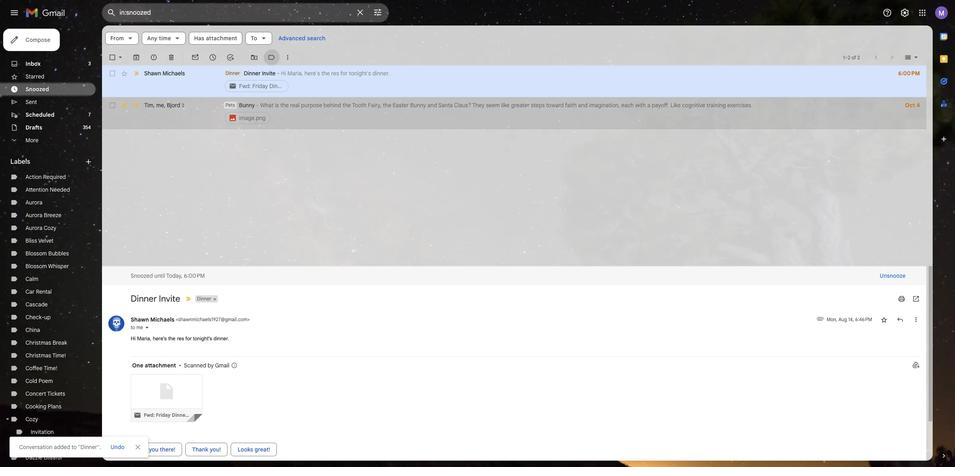 Task type: locate. For each thing, give the bounding box(es) containing it.
cozy down cooking
[[26, 416, 38, 423]]

1 vertical spatial attachment
[[145, 362, 176, 369]]

report spam image
[[150, 53, 158, 61]]

dinner for dinner dinner invite - hi maria, here's the res for tonight's dinner.
[[226, 70, 240, 76]]

cozy for cozy ocean
[[26, 441, 38, 448]]

2 left of
[[848, 54, 850, 60]]

blossom whisper
[[26, 263, 69, 270]]

1 vertical spatial res
[[177, 336, 184, 342]]

maria, down more image
[[288, 70, 303, 77]]

dinner. inside cell
[[372, 70, 390, 77]]

0 vertical spatial maria,
[[288, 70, 303, 77]]

0 vertical spatial blossom
[[26, 250, 47, 257]]

"dinner".
[[78, 444, 101, 451]]

1 horizontal spatial res
[[331, 70, 339, 77]]

1 horizontal spatial for
[[340, 70, 348, 77]]

dinner.
[[372, 70, 390, 77], [214, 336, 229, 342]]

1 horizontal spatial -
[[277, 70, 280, 77]]

fwd: right message icon
[[144, 412, 155, 418]]

2 christmas from the top
[[26, 352, 51, 359]]

1 horizontal spatial maria,
[[288, 70, 303, 77]]

1 vertical spatial fwd: friday dinner.eml
[[144, 412, 197, 418]]

friday right the download attachment fwd: friday dinner.eml 'icon'
[[156, 412, 171, 418]]

sent
[[26, 98, 37, 106]]

attachment inside button
[[206, 35, 237, 42]]

china link
[[26, 326, 40, 334]]

aurora cozy
[[26, 224, 56, 232]]

1 vertical spatial aurora
[[26, 212, 42, 219]]

1 horizontal spatial tonight's
[[349, 70, 371, 77]]

dinner inside dinner button
[[197, 296, 211, 302]]

0 horizontal spatial dinner.
[[214, 336, 229, 342]]

4
[[917, 102, 920, 109]]

to me
[[131, 324, 143, 330]]

1 horizontal spatial dinner.eml
[[269, 82, 296, 90]]

christmas time! link
[[26, 352, 66, 359]]

0 horizontal spatial for
[[186, 336, 192, 342]]

michaels down delete image
[[163, 70, 185, 77]]

invite up the <
[[159, 293, 180, 304]]

time! for christmas time!
[[52, 352, 66, 359]]

3 aurora from the top
[[26, 224, 42, 232]]

cell for 6:00 pm
[[224, 69, 892, 93]]

0 vertical spatial dinner.
[[372, 70, 390, 77]]

exercises.
[[727, 102, 753, 109]]

1 cell from the top
[[224, 69, 892, 93]]

easter
[[393, 102, 409, 109]]

calm
[[26, 275, 38, 283]]

friday up what
[[252, 82, 268, 90]]

aurora down attention
[[26, 199, 42, 206]]

1 vertical spatial 3
[[182, 102, 184, 108]]

0 vertical spatial tonight's
[[349, 70, 371, 77]]

attachments image
[[816, 315, 824, 323]]

1 vertical spatial for
[[186, 336, 192, 342]]

0 vertical spatial me
[[156, 101, 164, 109]]

dinner down add to tasks image
[[226, 70, 240, 76]]

1 vertical spatial blossom
[[26, 263, 47, 270]]

fwd: down move to image
[[239, 82, 251, 90]]

aurora up bliss
[[26, 224, 42, 232]]

bubbles
[[48, 250, 69, 257]]

time! down break
[[52, 352, 66, 359]]

to
[[131, 324, 135, 330], [72, 444, 77, 451]]

add attachment to drive fwd: friday dinner.eml image
[[160, 407, 169, 415]]

hi down to me at bottom
[[131, 336, 136, 342]]

1 horizontal spatial 3
[[182, 102, 184, 108]]

1 horizontal spatial hi
[[281, 70, 286, 77]]

any time button
[[142, 32, 186, 45]]

1 horizontal spatial bunny
[[410, 102, 426, 109]]

aurora for aurora breeze
[[26, 212, 42, 219]]

snoozed for snoozed link
[[26, 86, 49, 93]]

me inside row
[[156, 101, 164, 109]]

invite down labels icon
[[262, 70, 276, 77]]

row
[[102, 65, 927, 97], [102, 97, 927, 129]]

0 vertical spatial christmas
[[26, 339, 51, 346]]

1 horizontal spatial dinner.
[[372, 70, 390, 77]]

and
[[427, 102, 437, 109], [578, 102, 588, 109]]

and right faith
[[578, 102, 588, 109]]

blossom
[[26, 250, 47, 257], [26, 263, 47, 270]]

0 horizontal spatial 3
[[88, 61, 91, 67]]

0 vertical spatial res
[[331, 70, 339, 77]]

0 horizontal spatial ,
[[153, 101, 155, 109]]

bliss velvet
[[26, 237, 54, 244]]

tab list
[[933, 26, 955, 438]]

me left show details image
[[136, 324, 143, 330]]

from
[[110, 35, 124, 42]]

fwd: friday dinner.eml link
[[131, 374, 202, 422]]

for down shawn michaels cell
[[186, 336, 192, 342]]

2 vertical spatial aurora
[[26, 224, 42, 232]]

1 horizontal spatial me
[[156, 101, 164, 109]]

support image
[[883, 8, 892, 18]]

1 horizontal spatial friday
[[252, 82, 268, 90]]

drafts
[[26, 124, 42, 131]]

blossom down bliss velvet
[[26, 250, 47, 257]]

toggle split pane mode image
[[904, 53, 912, 61]]

one
[[132, 362, 143, 369]]

1 horizontal spatial attachment
[[206, 35, 237, 42]]

1 vertical spatial hi
[[131, 336, 136, 342]]

0 horizontal spatial invite
[[159, 293, 180, 304]]

res inside cell
[[331, 70, 339, 77]]

2 vertical spatial cozy
[[26, 441, 38, 448]]

1 vertical spatial tonight's
[[193, 336, 212, 342]]

required
[[43, 173, 66, 181]]

car
[[26, 288, 35, 295]]

Search mail text field
[[120, 9, 351, 17]]

•
[[179, 362, 181, 369]]

snoozed inside labels navigation
[[26, 86, 49, 93]]

dinner inside 'dinner dinner invite - hi maria, here's the res for tonight's dinner.'
[[226, 70, 240, 76]]

christmas down china
[[26, 339, 51, 346]]

1 vertical spatial me
[[136, 324, 143, 330]]

0 vertical spatial shawn
[[144, 70, 161, 77]]

what
[[260, 102, 274, 109]]

1 horizontal spatial invite
[[262, 70, 276, 77]]

fairy,
[[368, 102, 382, 109]]

0 vertical spatial 6:00 pm
[[898, 70, 920, 77]]

none checkbox inside row
[[108, 101, 116, 109]]

None checkbox
[[108, 53, 116, 61], [108, 69, 116, 77], [108, 53, 116, 61], [108, 69, 116, 77]]

tonight's up the 'tooth'
[[349, 70, 371, 77]]

0 horizontal spatial here's
[[153, 336, 167, 342]]

pets bunny - what is the real purpose behind the tooth fairy, the easter bunny and santa claus? they seem like greater steps toward faith and imagination, each with a payoff. like cognitive training exercises.
[[226, 102, 753, 109]]

cell
[[224, 69, 892, 93], [224, 101, 899, 125]]

invitation
[[31, 428, 54, 436]]

<
[[176, 316, 178, 322]]

- up 'is'
[[277, 70, 280, 77]]

fwd: friday dinner.eml inside cell
[[239, 82, 296, 90]]

snoozed left the until at the left bottom of the page
[[131, 272, 153, 279]]

search
[[307, 35, 326, 42]]

1 horizontal spatial ,
[[164, 101, 165, 109]]

attachment
[[206, 35, 237, 42], [145, 362, 176, 369]]

hi
[[281, 70, 286, 77], [131, 336, 136, 342]]

drafts link
[[26, 124, 42, 131]]

shawn inside row
[[144, 70, 161, 77]]

1 vertical spatial friday
[[156, 412, 171, 418]]

dinner up shawnmichaels1927@gmail.com at the bottom left
[[197, 296, 211, 302]]

me right tim
[[156, 101, 164, 109]]

labels
[[10, 158, 30, 166]]

1 vertical spatial snoozed
[[131, 272, 153, 279]]

advanced
[[278, 35, 306, 42]]

cozy down the breeze at left top
[[44, 224, 56, 232]]

0 horizontal spatial snoozed
[[26, 86, 49, 93]]

you
[[149, 446, 158, 453]]

1 bunny from the left
[[239, 102, 255, 109]]

they
[[472, 102, 485, 109]]

bunny right easter
[[410, 102, 426, 109]]

the down shawn michaels cell
[[168, 336, 175, 342]]

friday inside cell
[[252, 82, 268, 90]]

0 vertical spatial michaels
[[163, 70, 185, 77]]

cozy ocean link
[[26, 441, 56, 448]]

blossom up calm
[[26, 263, 47, 270]]

compose button
[[3, 29, 60, 51]]

unsnooze
[[880, 272, 906, 279]]

1 horizontal spatial here's
[[305, 70, 320, 77]]

attention needed link
[[26, 186, 70, 193]]

delete image
[[167, 53, 175, 61]]

0 vertical spatial time!
[[52, 352, 66, 359]]

0 vertical spatial to
[[131, 324, 135, 330]]

and left 'santa'
[[427, 102, 437, 109]]

1 vertical spatial cell
[[224, 101, 899, 125]]

0 vertical spatial invite
[[262, 70, 276, 77]]

1 christmas from the top
[[26, 339, 51, 346]]

1 horizontal spatial to
[[131, 324, 135, 330]]

0 vertical spatial snoozed
[[26, 86, 49, 93]]

dinner. down shawnmichaels1927@gmail.com at the bottom left
[[214, 336, 229, 342]]

1 blossom from the top
[[26, 250, 47, 257]]

0 horizontal spatial hi
[[131, 336, 136, 342]]

shawn down the report spam image
[[144, 70, 161, 77]]

0 vertical spatial dinner.eml
[[269, 82, 296, 90]]

2 aurora from the top
[[26, 212, 42, 219]]

attachment up add to tasks image
[[206, 35, 237, 42]]

1 vertical spatial to
[[72, 444, 77, 451]]

1 vertical spatial dinner.eml
[[172, 412, 197, 418]]

dinner.eml inside cell
[[269, 82, 296, 90]]

1 vertical spatial time!
[[44, 365, 57, 372]]

cascade link
[[26, 301, 48, 308]]

cooking plans link
[[26, 403, 61, 410]]

tonight's down shawnmichaels1927@gmail.com at the bottom left
[[193, 336, 212, 342]]

mon,
[[827, 316, 838, 322]]

0 vertical spatial -
[[277, 70, 280, 77]]

scheduled link
[[26, 111, 54, 118]]

cozy up dazzle
[[26, 441, 38, 448]]

settings image
[[900, 8, 910, 18]]

0 vertical spatial here's
[[305, 70, 320, 77]]

you!
[[210, 446, 221, 453]]

1 horizontal spatial snoozed
[[131, 272, 153, 279]]

0 vertical spatial 3
[[88, 61, 91, 67]]

check-
[[26, 314, 44, 321]]

attachment left •
[[145, 362, 176, 369]]

of
[[852, 54, 856, 60]]

1 horizontal spatial fwd: friday dinner.eml
[[239, 82, 296, 90]]

0 vertical spatial attachment
[[206, 35, 237, 42]]

1 vertical spatial shawn
[[131, 316, 149, 323]]

ocean
[[39, 441, 56, 448]]

any time
[[147, 35, 171, 42]]

14,
[[848, 316, 854, 322]]

dinner for dinner invite
[[131, 293, 157, 304]]

0 vertical spatial fwd:
[[239, 82, 251, 90]]

1 vertical spatial invite
[[159, 293, 180, 304]]

dinner.eml up 'is'
[[269, 82, 296, 90]]

cell containing bunny
[[224, 101, 899, 125]]

0 vertical spatial hi
[[281, 70, 286, 77]]

car rental link
[[26, 288, 52, 295]]

1 aurora from the top
[[26, 199, 42, 206]]

1 row from the top
[[102, 65, 927, 97]]

0 vertical spatial friday
[[252, 82, 268, 90]]

here's inside cell
[[305, 70, 320, 77]]

snoozed down starred
[[26, 86, 49, 93]]

1
[[843, 54, 845, 60]]

1 and from the left
[[427, 102, 437, 109]]

0 vertical spatial fwd: friday dinner.eml
[[239, 82, 296, 90]]

0 horizontal spatial bunny
[[239, 102, 255, 109]]

0 vertical spatial cell
[[224, 69, 892, 93]]

time! down christmas time!
[[44, 365, 57, 372]]

row containing shawn michaels
[[102, 65, 927, 97]]

main menu image
[[10, 8, 19, 18]]

me
[[156, 101, 164, 109], [136, 324, 143, 330]]

1 2 from the left
[[848, 54, 850, 60]]

bliss
[[26, 237, 37, 244]]

plans
[[48, 403, 61, 410]]

0 horizontal spatial 6:00 pm
[[184, 272, 205, 279]]

0 horizontal spatial 2
[[848, 54, 850, 60]]

0 vertical spatial for
[[340, 70, 348, 77]]

2 row from the top
[[102, 97, 927, 129]]

0 vertical spatial aurora
[[26, 199, 42, 206]]

1 vertical spatial here's
[[153, 336, 167, 342]]

1 vertical spatial cozy
[[26, 416, 38, 423]]

None search field
[[102, 3, 389, 22]]

6:00 pm right today,
[[184, 272, 205, 279]]

dinner for dinner
[[197, 296, 211, 302]]

dinner. up fairy,
[[372, 70, 390, 77]]

attention needed
[[26, 186, 70, 193]]

shawn up to me at bottom
[[131, 316, 149, 323]]

1 horizontal spatial and
[[578, 102, 588, 109]]

aurora down the aurora link at the left top of the page
[[26, 212, 42, 219]]

michaels left the <
[[150, 316, 175, 323]]

dinner invite
[[131, 293, 180, 304]]

1 vertical spatial christmas
[[26, 352, 51, 359]]

the right fairy,
[[383, 102, 391, 109]]

dinner down the until at the left bottom of the page
[[131, 293, 157, 304]]

tonight's inside cell
[[349, 70, 371, 77]]

coffee time!
[[26, 365, 57, 372]]

1 horizontal spatial 6:00 pm
[[898, 70, 920, 77]]

snooze image
[[209, 53, 217, 61]]

1 vertical spatial dinner.
[[214, 336, 229, 342]]

fwd: friday dinner.eml up what
[[239, 82, 296, 90]]

2 2 from the left
[[857, 54, 860, 60]]

looks
[[238, 446, 253, 453]]

fwd: friday dinner.eml
[[239, 82, 296, 90], [144, 412, 197, 418]]

search mail image
[[104, 6, 119, 20]]

hi down more image
[[281, 70, 286, 77]]

the
[[321, 70, 330, 77], [280, 102, 289, 109], [343, 102, 351, 109], [383, 102, 391, 109], [168, 336, 175, 342]]

-
[[277, 70, 280, 77], [256, 102, 259, 109]]

bunny up image.png at the top left of the page
[[239, 102, 255, 109]]

0 horizontal spatial and
[[427, 102, 437, 109]]

blissful
[[44, 454, 62, 461]]

car rental
[[26, 288, 52, 295]]

0 horizontal spatial fwd:
[[144, 412, 155, 418]]

blossom bubbles
[[26, 250, 69, 257]]

res down the <
[[177, 336, 184, 342]]

maria, down show details image
[[137, 336, 151, 342]]

to left show details image
[[131, 324, 135, 330]]

res up behind
[[331, 70, 339, 77]]

christmas up coffee time! link
[[26, 352, 51, 359]]

scheduled
[[26, 111, 54, 118]]

more button
[[0, 134, 96, 147]]

dinner.eml right the add attachment to drive fwd: friday dinner.eml icon
[[172, 412, 197, 418]]

fwd: friday dinner.eml right message icon
[[144, 412, 197, 418]]

0 horizontal spatial -
[[256, 102, 259, 109]]

1 vertical spatial michaels
[[150, 316, 175, 323]]

2 right of
[[857, 54, 860, 60]]

blossom for blossom bubbles
[[26, 250, 47, 257]]

6:00 pm down toggle split pane mode image
[[898, 70, 920, 77]]

3 inside tim , me , bjord 3
[[182, 102, 184, 108]]

for up behind
[[340, 70, 348, 77]]

None checkbox
[[108, 101, 116, 109]]

calm link
[[26, 275, 38, 283]]

bjord
[[167, 101, 180, 109]]

alert
[[10, 18, 942, 457]]

1 horizontal spatial 2
[[857, 54, 860, 60]]

add to tasks image
[[226, 53, 234, 61]]

- left what
[[256, 102, 259, 109]]

the right 'is'
[[280, 102, 289, 109]]

fwd:
[[239, 82, 251, 90], [144, 412, 155, 418]]

steps
[[531, 102, 545, 109]]

cell containing dinner invite
[[224, 69, 892, 93]]

tooth
[[352, 102, 367, 109]]

christmas break
[[26, 339, 67, 346]]

shawn for shawn michaels < shawnmichaels1927@gmail.com >
[[131, 316, 149, 323]]

0 horizontal spatial attachment
[[145, 362, 176, 369]]

to right 'added'
[[72, 444, 77, 451]]

maria,
[[288, 70, 303, 77], [137, 336, 151, 342]]

snoozed inside dinner invite main content
[[131, 272, 153, 279]]

concert
[[26, 390, 46, 397]]

dinner button
[[195, 295, 212, 302]]

2 blossom from the top
[[26, 263, 47, 270]]

cozy
[[44, 224, 56, 232], [26, 416, 38, 423], [26, 441, 38, 448]]

1 – 2 of 2
[[843, 54, 860, 60]]

see you there!
[[137, 446, 175, 453]]

2 cell from the top
[[224, 101, 899, 125]]

coffee time! link
[[26, 365, 57, 372]]

advanced search button
[[275, 31, 329, 45]]



Task type: vqa. For each thing, say whether or not it's contained in the screenshot.
With
yes



Task type: describe. For each thing, give the bounding box(es) containing it.
cascade
[[26, 301, 48, 308]]

cognitive
[[682, 102, 705, 109]]

needed
[[50, 186, 70, 193]]

any
[[147, 35, 157, 42]]

payoff.
[[652, 102, 669, 109]]

up
[[44, 314, 51, 321]]

move to image
[[250, 53, 258, 61]]

inbox
[[26, 60, 41, 67]]

cooking plans
[[26, 403, 61, 410]]

inbox link
[[26, 60, 41, 67]]

cold poem link
[[26, 377, 53, 385]]

hi inside cell
[[281, 70, 286, 77]]

added
[[54, 444, 70, 451]]

aurora for aurora cozy
[[26, 224, 42, 232]]

faith
[[565, 102, 577, 109]]

sent link
[[26, 98, 37, 106]]

0 horizontal spatial fwd: friday dinner.eml
[[144, 412, 197, 418]]

christmas for christmas time!
[[26, 352, 51, 359]]

more image
[[284, 53, 292, 61]]

toward
[[546, 102, 564, 109]]

oct
[[905, 102, 915, 109]]

labels image
[[268, 53, 276, 61]]

invite inside cell
[[262, 70, 276, 77]]

message image
[[134, 412, 141, 418]]

dinner invite main content
[[102, 26, 933, 467]]

poem
[[39, 377, 53, 385]]

seem
[[486, 102, 500, 109]]

china
[[26, 326, 40, 334]]

today,
[[166, 272, 183, 279]]

dazzle
[[26, 454, 42, 461]]

shawn michaels cell
[[131, 316, 250, 323]]

michaels for shawn michaels
[[163, 70, 185, 77]]

0 horizontal spatial dinner.eml
[[172, 412, 197, 418]]

clear search image
[[352, 4, 368, 20]]

0 horizontal spatial res
[[177, 336, 184, 342]]

time! for coffee time!
[[44, 365, 57, 372]]

break
[[53, 339, 67, 346]]

shawn michaels
[[144, 70, 185, 77]]

undo
[[111, 444, 125, 451]]

compose
[[26, 36, 50, 43]]

1 vertical spatial fwd:
[[144, 412, 155, 418]]

coffee
[[26, 365, 42, 372]]

cozy for cozy link
[[26, 416, 38, 423]]

cold
[[26, 377, 37, 385]]

maria, inside cell
[[288, 70, 303, 77]]

cell for oct 4
[[224, 101, 899, 125]]

check-up link
[[26, 314, 51, 321]]

christmas for christmas break
[[26, 339, 51, 346]]

greater
[[511, 102, 530, 109]]

training
[[707, 102, 726, 109]]

shawnmichaels1927@gmail.com
[[178, 316, 247, 322]]

mon, aug 14, 6:46 pm cell
[[827, 316, 872, 324]]

dinner down move to image
[[244, 70, 261, 77]]

christmas time!
[[26, 352, 66, 359]]

purpose
[[301, 102, 322, 109]]

advanced search
[[278, 35, 326, 42]]

2 bunny from the left
[[410, 102, 426, 109]]

is
[[275, 102, 279, 109]]

cozy link
[[26, 416, 38, 423]]

claus?
[[454, 102, 471, 109]]

2 and from the left
[[578, 102, 588, 109]]

1 vertical spatial -
[[256, 102, 259, 109]]

0 horizontal spatial to
[[72, 444, 77, 451]]

snoozed for snoozed until today, 6:00 pm
[[131, 272, 153, 279]]

Not starred checkbox
[[880, 316, 888, 324]]

not starred image
[[880, 316, 888, 324]]

michaels for shawn michaels < shawnmichaels1927@gmail.com >
[[150, 316, 175, 323]]

starred
[[26, 73, 44, 80]]

shawn for shawn michaels
[[144, 70, 161, 77]]

to inside dinner invite main content
[[131, 324, 135, 330]]

1 , from the left
[[153, 101, 155, 109]]

blossom whisper link
[[26, 263, 69, 270]]

3 inside labels navigation
[[88, 61, 91, 67]]

1 vertical spatial 6:00 pm
[[184, 272, 205, 279]]

bliss velvet link
[[26, 237, 54, 244]]

check-up
[[26, 314, 51, 321]]

imagination,
[[589, 102, 620, 109]]

shawn michaels < shawnmichaels1927@gmail.com >
[[131, 316, 250, 323]]

dazzle blissful link
[[26, 454, 62, 461]]

has attachment
[[194, 35, 237, 42]]

aurora for the aurora link at the left top of the page
[[26, 199, 42, 206]]

alert containing conversation added to "dinner".
[[10, 18, 942, 457]]

each
[[621, 102, 634, 109]]

7
[[88, 112, 91, 118]]

0 horizontal spatial me
[[136, 324, 143, 330]]

looks great!
[[238, 446, 270, 453]]

archive image
[[132, 53, 140, 61]]

0 horizontal spatial maria,
[[137, 336, 151, 342]]

mon, aug 14, 6:46 pm
[[827, 316, 872, 322]]

oct 4
[[905, 102, 920, 109]]

attachment for has
[[206, 35, 237, 42]]

behind
[[324, 102, 341, 109]]

great!
[[255, 446, 270, 453]]

action required
[[26, 173, 66, 181]]

unsnooze button
[[874, 269, 912, 283]]

0 horizontal spatial tonight's
[[193, 336, 212, 342]]

undo link
[[107, 440, 128, 454]]

more
[[26, 137, 38, 144]]

thank
[[192, 446, 208, 453]]

labels heading
[[10, 158, 84, 166]]

0 vertical spatial cozy
[[44, 224, 56, 232]]

thank you! button
[[185, 443, 228, 456]]

like
[[671, 102, 681, 109]]

download attachment fwd: friday dinner.eml image
[[145, 407, 154, 415]]

real
[[290, 102, 300, 109]]

0 horizontal spatial friday
[[156, 412, 171, 418]]

looks great! button
[[231, 443, 277, 456]]

the up behind
[[321, 70, 330, 77]]

labels navigation
[[0, 26, 102, 467]]

dinner dinner invite - hi maria, here's the res for tonight's dinner.
[[226, 70, 390, 77]]

to
[[251, 35, 257, 42]]

add all to drive image
[[912, 361, 920, 369]]

–
[[845, 54, 848, 60]]

starred link
[[26, 73, 44, 80]]

2 , from the left
[[164, 101, 165, 109]]

velvet
[[38, 237, 54, 244]]

for inside cell
[[340, 70, 348, 77]]

like
[[501, 102, 510, 109]]

show details image
[[145, 325, 149, 330]]

gmail image
[[26, 5, 69, 21]]

christmas break link
[[26, 339, 67, 346]]

attachment for one
[[145, 362, 176, 369]]

conversation added to "dinner".
[[19, 444, 101, 451]]

one attachment •  scanned by gmail
[[131, 362, 229, 369]]

row containing tim
[[102, 97, 927, 129]]

advanced search options image
[[370, 4, 386, 20]]

blossom for blossom whisper
[[26, 263, 47, 270]]

tickets
[[47, 390, 65, 397]]

1 horizontal spatial fwd:
[[239, 82, 251, 90]]

aug
[[839, 316, 847, 322]]

dazzle blissful
[[26, 454, 62, 461]]

thank you!
[[192, 446, 221, 453]]

the left the 'tooth'
[[343, 102, 351, 109]]

cold poem
[[26, 377, 53, 385]]



